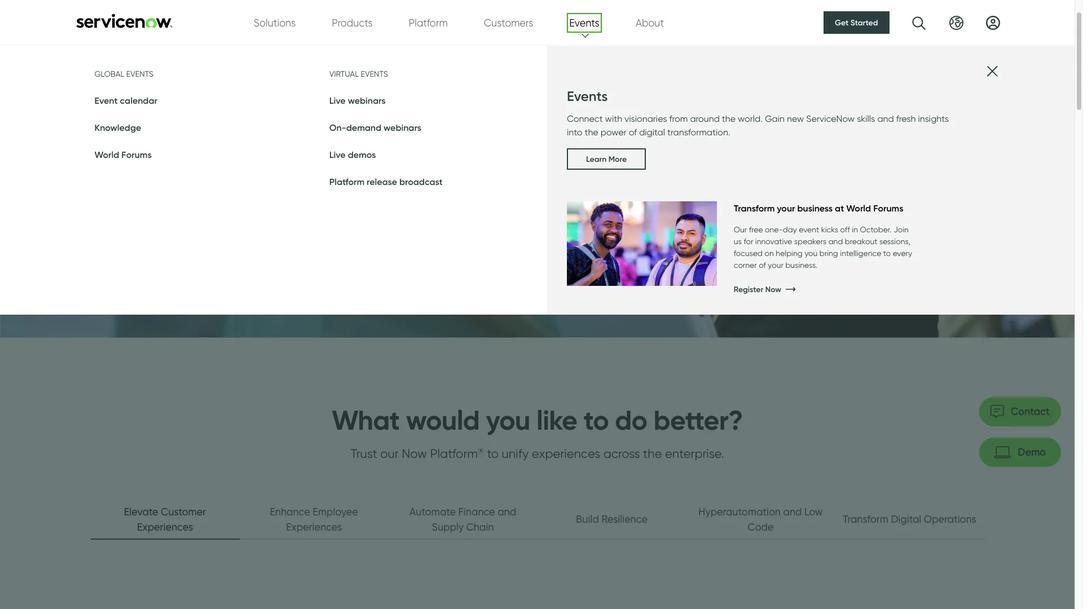 Task type: vqa. For each thing, say whether or not it's contained in the screenshot.
from
yes



Task type: describe. For each thing, give the bounding box(es) containing it.
global events
[[94, 69, 153, 78]]

every
[[893, 249, 912, 258]]

october.
[[860, 225, 892, 234]]

now
[[765, 284, 781, 294]]

broadcast
[[399, 176, 443, 187]]

us
[[734, 237, 742, 246]]

virtual events
[[329, 69, 388, 78]]

platform release broadcast link
[[329, 176, 443, 187]]

from
[[669, 113, 688, 124]]

breakout
[[845, 237, 878, 246]]

live for live demos
[[329, 149, 346, 160]]

live demos link
[[329, 149, 376, 160]]

solutions
[[254, 17, 296, 28]]

events button
[[569, 15, 600, 30]]

live webinars
[[329, 95, 386, 106]]

learn
[[586, 154, 607, 164]]

event
[[799, 225, 819, 234]]

digital
[[639, 127, 665, 138]]

bring
[[820, 249, 838, 258]]

events for live webinars
[[361, 69, 388, 78]]

innovative
[[755, 237, 792, 246]]

helping
[[776, 249, 803, 258]]

our
[[734, 225, 747, 234]]

0 vertical spatial the
[[722, 113, 736, 124]]

release
[[367, 176, 397, 187]]

transformation.
[[667, 127, 730, 138]]

speakers
[[794, 237, 827, 246]]

knowledge link
[[94, 122, 141, 133]]

1 vertical spatial webinars
[[384, 122, 421, 133]]

learn more link
[[567, 148, 646, 170]]

demand
[[346, 122, 381, 133]]

on-demand webinars link
[[329, 122, 421, 133]]

power
[[601, 127, 627, 138]]

day
[[783, 225, 797, 234]]

world.
[[738, 113, 763, 124]]

register now link
[[734, 278, 933, 301]]

off
[[840, 225, 850, 234]]

to
[[883, 249, 891, 258]]

customers button
[[484, 15, 533, 30]]

you
[[805, 249, 818, 258]]

on-demand webinars
[[329, 122, 421, 133]]

and inside connect with visionaries from around the world. gain new servicenow skills and fresh insights into the power of digital transformation.
[[877, 113, 894, 124]]

event calendar link
[[94, 95, 157, 106]]

1 vertical spatial world
[[846, 203, 871, 214]]

products button
[[332, 15, 373, 30]]

demos
[[348, 149, 376, 160]]

on-
[[329, 122, 346, 133]]

servicenow image
[[75, 13, 173, 28]]

connect
[[567, 113, 603, 124]]

world forums link
[[94, 149, 152, 160]]

platform release broadcast
[[329, 176, 443, 187]]

0 vertical spatial webinars
[[348, 95, 386, 106]]

more
[[609, 154, 627, 164]]

kicks
[[821, 225, 838, 234]]

in
[[852, 225, 858, 234]]

0 vertical spatial events
[[569, 17, 600, 28]]

join
[[894, 225, 909, 234]]

business.
[[786, 261, 818, 270]]

platform button
[[409, 15, 448, 30]]

platform for platform
[[409, 17, 448, 28]]

event
[[94, 95, 118, 106]]

0 horizontal spatial world
[[94, 149, 119, 160]]

get
[[835, 17, 849, 28]]

intelligence
[[840, 249, 881, 258]]

business
[[797, 203, 833, 214]]

free
[[749, 225, 763, 234]]



Task type: locate. For each thing, give the bounding box(es) containing it.
events right virtual
[[361, 69, 388, 78]]

register
[[734, 284, 763, 294]]

1 horizontal spatial the
[[722, 113, 736, 124]]

1 vertical spatial the
[[585, 127, 598, 138]]

for
[[744, 237, 753, 246]]

events for event calendar
[[126, 69, 153, 78]]

started
[[851, 17, 878, 28]]

1 vertical spatial events
[[567, 88, 608, 104]]

solutions button
[[254, 15, 296, 30]]

and down kicks
[[829, 237, 843, 246]]

forums down the knowledge
[[121, 149, 152, 160]]

gain
[[765, 113, 785, 124]]

our free one-day event kicks off in october. join us for innovative speakers and breakout sessions, focused on helping you bring intelligence to every corner of your business.
[[734, 225, 912, 270]]

1 live from the top
[[329, 95, 346, 106]]

event calendar
[[94, 95, 157, 106]]

visionaries
[[625, 113, 667, 124]]

the down connect
[[585, 127, 598, 138]]

your up day
[[777, 203, 795, 214]]

sessions,
[[880, 237, 911, 246]]

webinars
[[348, 95, 386, 106], [384, 122, 421, 133]]

world
[[94, 149, 119, 160], [846, 203, 871, 214]]

live demos
[[329, 149, 376, 160]]

2 live from the top
[[329, 149, 346, 160]]

live
[[329, 95, 346, 106], [329, 149, 346, 160]]

calendar
[[120, 95, 157, 106]]

forums up october.
[[873, 203, 904, 214]]

one-
[[765, 225, 783, 234]]

about button
[[636, 15, 664, 30]]

1 vertical spatial of
[[759, 261, 766, 270]]

virtual
[[329, 69, 359, 78]]

transform your business at world forums
[[734, 203, 904, 214]]

connect with visionaries from around the world. gain new servicenow skills and fresh insights into the power of digital transformation.
[[567, 113, 949, 138]]

1 horizontal spatial platform
[[409, 17, 448, 28]]

1 horizontal spatial world
[[846, 203, 871, 214]]

0 vertical spatial forums
[[121, 149, 152, 160]]

skills
[[857, 113, 875, 124]]

0 horizontal spatial events
[[126, 69, 153, 78]]

of down the visionaries
[[629, 127, 637, 138]]

on
[[765, 249, 774, 258]]

0 horizontal spatial forums
[[121, 149, 152, 160]]

0 horizontal spatial the
[[585, 127, 598, 138]]

events
[[569, 17, 600, 28], [567, 88, 608, 104]]

around
[[690, 113, 720, 124]]

events up 'calendar'
[[126, 69, 153, 78]]

of
[[629, 127, 637, 138], [759, 261, 766, 270]]

forums
[[121, 149, 152, 160], [873, 203, 904, 214]]

webinars up demand
[[348, 95, 386, 106]]

2 events from the left
[[361, 69, 388, 78]]

knowledge
[[94, 122, 141, 133]]

the left world.
[[722, 113, 736, 124]]

0 horizontal spatial and
[[829, 237, 843, 246]]

fresh
[[896, 113, 916, 124]]

1 events from the left
[[126, 69, 153, 78]]

1 vertical spatial live
[[329, 149, 346, 160]]

get started link
[[824, 11, 889, 34]]

1 horizontal spatial of
[[759, 261, 766, 270]]

focused
[[734, 249, 763, 258]]

and inside our free one-day event kicks off in october. join us for innovative speakers and breakout sessions, focused on helping you bring intelligence to every corner of your business.
[[829, 237, 843, 246]]

1 horizontal spatial forums
[[873, 203, 904, 214]]

your
[[777, 203, 795, 214], [768, 261, 784, 270]]

webinars right demand
[[384, 122, 421, 133]]

0 vertical spatial your
[[777, 203, 795, 214]]

0 vertical spatial and
[[877, 113, 894, 124]]

1 vertical spatial your
[[768, 261, 784, 270]]

0 vertical spatial live
[[329, 95, 346, 106]]

of inside our free one-day event kicks off in october. join us for innovative speakers and breakout sessions, focused on helping you bring intelligence to every corner of your business.
[[759, 261, 766, 270]]

0 vertical spatial platform
[[409, 17, 448, 28]]

register now
[[734, 284, 781, 294]]

live webinars link
[[329, 95, 386, 106]]

1 horizontal spatial events
[[361, 69, 388, 78]]

and
[[877, 113, 894, 124], [829, 237, 843, 246]]

your inside our free one-day event kicks off in october. join us for innovative speakers and breakout sessions, focused on helping you bring intelligence to every corner of your business.
[[768, 261, 784, 270]]

customers
[[484, 17, 533, 28]]

live left demos
[[329, 149, 346, 160]]

world forums
[[94, 149, 152, 160]]

about
[[636, 17, 664, 28]]

insights
[[918, 113, 949, 124]]

at
[[835, 203, 844, 214]]

live for live webinars
[[329, 95, 346, 106]]

0 horizontal spatial platform
[[329, 176, 365, 187]]

world down the knowledge link
[[94, 149, 119, 160]]

1 vertical spatial platform
[[329, 176, 365, 187]]

transform
[[734, 203, 775, 214]]

corner
[[734, 261, 757, 270]]

0 vertical spatial of
[[629, 127, 637, 138]]

1 vertical spatial forums
[[873, 203, 904, 214]]

and right skills
[[877, 113, 894, 124]]

learn more
[[586, 154, 627, 164]]

1 horizontal spatial and
[[877, 113, 894, 124]]

of down on
[[759, 261, 766, 270]]

new
[[787, 113, 804, 124]]

of inside connect with visionaries from around the world. gain new servicenow skills and fresh insights into the power of digital transformation.
[[629, 127, 637, 138]]

live up on-
[[329, 95, 346, 106]]

with
[[605, 113, 622, 124]]

the
[[722, 113, 736, 124], [585, 127, 598, 138]]

products
[[332, 17, 373, 28]]

global
[[94, 69, 124, 78]]

events
[[126, 69, 153, 78], [361, 69, 388, 78]]

get started
[[835, 17, 878, 28]]

0 horizontal spatial of
[[629, 127, 637, 138]]

into
[[567, 127, 582, 138]]

1 vertical spatial and
[[829, 237, 843, 246]]

world right at
[[846, 203, 871, 214]]

platform for platform release broadcast
[[329, 176, 365, 187]]

0 vertical spatial world
[[94, 149, 119, 160]]

your down on
[[768, 261, 784, 270]]

servicenow
[[806, 113, 855, 124]]



